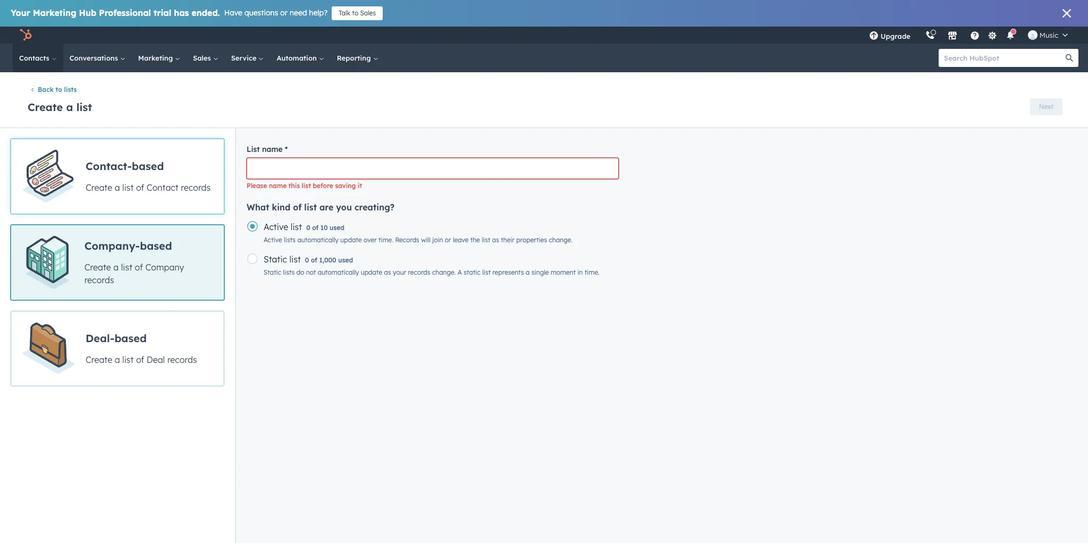 Task type: locate. For each thing, give the bounding box(es) containing it.
talk to sales button
[[332, 6, 383, 20]]

please name this list before saving it
[[247, 182, 362, 190]]

1 horizontal spatial change.
[[549, 236, 573, 244]]

0 inside active list 0 of 10 used
[[306, 224, 310, 232]]

music button
[[1022, 27, 1075, 44]]

notifications button
[[1002, 27, 1020, 44]]

2 vertical spatial lists
[[283, 269, 295, 277]]

sales link
[[187, 44, 225, 72]]

0 horizontal spatial sales
[[193, 54, 213, 62]]

a inside create a list of company records
[[113, 262, 119, 273]]

static
[[264, 254, 287, 265], [264, 269, 281, 277]]

1 horizontal spatial or
[[445, 236, 451, 244]]

records right deal
[[167, 355, 197, 365]]

1 horizontal spatial to
[[352, 9, 359, 17]]

active for list
[[264, 222, 288, 233]]

1 vertical spatial as
[[384, 269, 391, 277]]

next button
[[1031, 98, 1063, 115]]

time. right over
[[379, 236, 394, 244]]

0 vertical spatial used
[[330, 224, 345, 232]]

1 vertical spatial lists
[[284, 236, 296, 244]]

of inside static list 0 of 1,000 used
[[311, 257, 317, 264]]

1 vertical spatial used
[[338, 257, 353, 264]]

based for company-
[[140, 239, 172, 253]]

static down active list 0 of 10 used at left top
[[264, 254, 287, 265]]

marketing left hub
[[33, 7, 76, 18]]

or for records
[[445, 236, 451, 244]]

company-based
[[84, 239, 172, 253]]

0 left 10
[[306, 224, 310, 232]]

1 vertical spatial to
[[56, 86, 62, 94]]

2 active from the top
[[264, 236, 282, 244]]

change.
[[549, 236, 573, 244], [432, 269, 456, 277]]

Search HubSpot search field
[[939, 49, 1069, 67]]

your marketing hub professional trial has ended. have questions or need help?
[[11, 7, 328, 18]]

active list 0 of 10 used
[[264, 222, 345, 233]]

time.
[[379, 236, 394, 244], [585, 269, 600, 277]]

None checkbox
[[11, 139, 224, 215], [11, 225, 224, 301], [11, 311, 224, 387], [11, 139, 224, 215], [11, 225, 224, 301], [11, 311, 224, 387]]

deal-
[[86, 332, 115, 345]]

create down deal-
[[86, 355, 112, 365]]

notifications image
[[1006, 31, 1016, 41]]

marketplaces button
[[942, 27, 964, 44]]

0
[[306, 224, 310, 232], [305, 257, 309, 264]]

0 horizontal spatial as
[[384, 269, 391, 277]]

1 vertical spatial name
[[269, 182, 287, 190]]

hubspot link
[[13, 29, 40, 41]]

settings image
[[988, 31, 998, 41]]

of for contact
[[136, 182, 144, 193]]

create inside create a list of company records
[[84, 262, 111, 273]]

of
[[136, 182, 144, 193], [293, 202, 302, 213], [312, 224, 319, 232], [311, 257, 317, 264], [135, 262, 143, 273], [136, 355, 144, 365]]

used inside active list 0 of 10 used
[[330, 224, 345, 232]]

change. right properties
[[549, 236, 573, 244]]

records for company-based
[[84, 275, 114, 285]]

based up company at the left of the page
[[140, 239, 172, 253]]

automatically down 1,000
[[318, 269, 359, 277]]

1 vertical spatial based
[[140, 239, 172, 253]]

active
[[264, 222, 288, 233], [264, 236, 282, 244]]

0 horizontal spatial time.
[[379, 236, 394, 244]]

of down company-based
[[135, 262, 143, 273]]

1 vertical spatial sales
[[193, 54, 213, 62]]

name left this
[[269, 182, 287, 190]]

lists
[[64, 86, 77, 94], [284, 236, 296, 244], [283, 269, 295, 277]]

static left do
[[264, 269, 281, 277]]

list down back to lists
[[76, 101, 92, 114]]

of for company
[[135, 262, 143, 273]]

list right the
[[482, 236, 491, 244]]

or left need
[[280, 8, 288, 18]]

create a list of deal records
[[86, 355, 197, 365]]

join
[[433, 236, 443, 244]]

create down back
[[28, 101, 63, 114]]

used
[[330, 224, 345, 232], [338, 257, 353, 264]]

saving
[[335, 182, 356, 190]]

company
[[145, 262, 184, 273]]

1 horizontal spatial time.
[[585, 269, 600, 277]]

name right list
[[262, 145, 283, 154]]

time. right in
[[585, 269, 600, 277]]

kind
[[272, 202, 291, 213]]

List name text field
[[247, 158, 619, 179]]

0 vertical spatial active
[[264, 222, 288, 233]]

1 static from the top
[[264, 254, 287, 265]]

2 vertical spatial based
[[115, 332, 147, 345]]

0 vertical spatial based
[[132, 159, 164, 173]]

back
[[38, 86, 54, 94]]

of left 10
[[312, 224, 319, 232]]

menu item
[[918, 27, 920, 44]]

of for 1,000
[[311, 257, 317, 264]]

lists for active
[[284, 236, 296, 244]]

help image
[[970, 31, 980, 41]]

of up not
[[311, 257, 317, 264]]

1 horizontal spatial as
[[492, 236, 499, 244]]

update
[[340, 236, 362, 244], [361, 269, 382, 277]]

0 up not
[[305, 257, 309, 264]]

deal
[[147, 355, 165, 365]]

create a list
[[28, 101, 92, 114]]

0 vertical spatial sales
[[360, 9, 376, 17]]

lists up create a list
[[64, 86, 77, 94]]

sales right talk
[[360, 9, 376, 17]]

automation
[[277, 54, 319, 62]]

marketing down trial
[[138, 54, 175, 62]]

menu
[[862, 27, 1076, 44]]

of inside active list 0 of 10 used
[[312, 224, 319, 232]]

records right contact
[[181, 182, 211, 193]]

update left your
[[361, 269, 382, 277]]

1 vertical spatial 0
[[305, 257, 309, 264]]

1 vertical spatial static
[[264, 269, 281, 277]]

list right this
[[302, 182, 311, 190]]

questions
[[245, 8, 278, 18]]

0 vertical spatial change.
[[549, 236, 573, 244]]

as
[[492, 236, 499, 244], [384, 269, 391, 277]]

change. left the a
[[432, 269, 456, 277]]

a down company- on the left top of page
[[113, 262, 119, 273]]

lists left do
[[283, 269, 295, 277]]

talk to sales
[[339, 9, 376, 17]]

1 vertical spatial or
[[445, 236, 451, 244]]

create inside banner
[[28, 101, 63, 114]]

of left deal
[[136, 355, 144, 365]]

to right back
[[56, 86, 62, 94]]

create down contact-
[[86, 182, 112, 193]]

used for static list
[[338, 257, 353, 264]]

create for create a list
[[28, 101, 63, 114]]

of inside create a list of company records
[[135, 262, 143, 273]]

list
[[76, 101, 92, 114], [302, 182, 311, 190], [122, 182, 134, 193], [304, 202, 317, 213], [291, 222, 302, 233], [482, 236, 491, 244], [290, 254, 301, 265], [121, 262, 132, 273], [482, 269, 491, 277], [122, 355, 134, 365]]

a down deal-based
[[115, 355, 120, 365]]

used right 1,000
[[338, 257, 353, 264]]

1 horizontal spatial sales
[[360, 9, 376, 17]]

0 horizontal spatial to
[[56, 86, 62, 94]]

1 vertical spatial change.
[[432, 269, 456, 277]]

to right talk
[[352, 9, 359, 17]]

0 horizontal spatial marketing
[[33, 7, 76, 18]]

1 vertical spatial time.
[[585, 269, 600, 277]]

sales left the service
[[193, 54, 213, 62]]

create a list of contact records
[[86, 182, 211, 193]]

lists down active list 0 of 10 used at left top
[[284, 236, 296, 244]]

0 vertical spatial name
[[262, 145, 283, 154]]

upgrade image
[[869, 31, 879, 41]]

records inside create a list of company records
[[84, 275, 114, 285]]

as left your
[[384, 269, 391, 277]]

records right your
[[408, 269, 431, 277]]

list down company-based
[[121, 262, 132, 273]]

0 horizontal spatial or
[[280, 8, 288, 18]]

0 vertical spatial static
[[264, 254, 287, 265]]

create
[[28, 101, 63, 114], [86, 182, 112, 193], [84, 262, 111, 273], [86, 355, 112, 365]]

list left the are
[[304, 202, 317, 213]]

a
[[66, 101, 73, 114], [115, 182, 120, 193], [113, 262, 119, 273], [526, 269, 530, 277], [115, 355, 120, 365]]

of left contact
[[136, 182, 144, 193]]

represents
[[493, 269, 524, 277]]

to
[[352, 9, 359, 17], [56, 86, 62, 94]]

based for deal-
[[115, 332, 147, 345]]

0 vertical spatial or
[[280, 8, 288, 18]]

used right 10
[[330, 224, 345, 232]]

records
[[181, 182, 211, 193], [408, 269, 431, 277], [84, 275, 114, 285], [167, 355, 197, 365]]

automation link
[[270, 44, 331, 72]]

automatically down 10
[[298, 236, 339, 244]]

based up create a list of contact records
[[132, 159, 164, 173]]

list inside banner
[[76, 101, 92, 114]]

0 inside static list 0 of 1,000 used
[[305, 257, 309, 264]]

or inside your marketing hub professional trial has ended. have questions or need help?
[[280, 8, 288, 18]]

name
[[262, 145, 283, 154], [269, 182, 287, 190]]

as left 'their'
[[492, 236, 499, 244]]

of right kind
[[293, 202, 302, 213]]

0 vertical spatial to
[[352, 9, 359, 17]]

conversations
[[70, 54, 120, 62]]

create down company- on the left top of page
[[84, 262, 111, 273]]

a down contact-based
[[115, 182, 120, 193]]

menu containing music
[[862, 27, 1076, 44]]

sales
[[360, 9, 376, 17], [193, 54, 213, 62]]

1 active from the top
[[264, 222, 288, 233]]

back to lists link
[[30, 86, 77, 94]]

talk
[[339, 9, 351, 17]]

not
[[306, 269, 316, 277]]

what kind of list are you creating?
[[247, 202, 395, 213]]

2 static from the top
[[264, 269, 281, 277]]

1 horizontal spatial marketing
[[138, 54, 175, 62]]

0 horizontal spatial change.
[[432, 269, 456, 277]]

update left over
[[340, 236, 362, 244]]

or
[[280, 8, 288, 18], [445, 236, 451, 244]]

1 vertical spatial active
[[264, 236, 282, 244]]

1,000
[[319, 257, 336, 264]]

based for contact-
[[132, 159, 164, 173]]

marketing
[[33, 7, 76, 18], [138, 54, 175, 62]]

records down company- on the left top of page
[[84, 275, 114, 285]]

based
[[132, 159, 164, 173], [140, 239, 172, 253], [115, 332, 147, 345]]

or right join
[[445, 236, 451, 244]]

static for list
[[264, 254, 287, 265]]

list up do
[[290, 254, 301, 265]]

1 vertical spatial marketing
[[138, 54, 175, 62]]

automatically
[[298, 236, 339, 244], [318, 269, 359, 277]]

based up 'create a list of deal records'
[[115, 332, 147, 345]]

a down back to lists
[[66, 101, 73, 114]]

records
[[395, 236, 420, 244]]

0 vertical spatial as
[[492, 236, 499, 244]]

name for please
[[269, 182, 287, 190]]

to for talk
[[352, 9, 359, 17]]

to inside button
[[352, 9, 359, 17]]

search image
[[1066, 54, 1074, 62]]

service link
[[225, 44, 270, 72]]

list inside create a list of company records
[[121, 262, 132, 273]]

used inside static list 0 of 1,000 used
[[338, 257, 353, 264]]

0 vertical spatial 0
[[306, 224, 310, 232]]



Task type: describe. For each thing, give the bounding box(es) containing it.
your
[[393, 269, 406, 277]]

has
[[174, 7, 189, 18]]

a
[[458, 269, 462, 277]]

a for contact-
[[115, 182, 120, 193]]

what
[[247, 202, 269, 213]]

hubspot image
[[19, 29, 32, 41]]

marketing link
[[132, 44, 187, 72]]

0 for static list
[[305, 257, 309, 264]]

records for deal-based
[[167, 355, 197, 365]]

records for contact-based
[[181, 182, 211, 193]]

static
[[464, 269, 481, 277]]

static lists do not automatically update as your records change. a static list represents a single moment in time.
[[264, 269, 600, 277]]

0 vertical spatial automatically
[[298, 236, 339, 244]]

or for ended.
[[280, 8, 288, 18]]

close image
[[1063, 9, 1072, 18]]

0 vertical spatial marketing
[[33, 7, 76, 18]]

list
[[247, 145, 260, 154]]

static list 0 of 1,000 used
[[264, 254, 353, 265]]

help?
[[309, 8, 328, 18]]

reporting link
[[331, 44, 385, 72]]

used for active list
[[330, 224, 345, 232]]

in
[[578, 269, 583, 277]]

0 for active list
[[306, 224, 310, 232]]

active lists automatically update over time. records will join or leave the list as their properties change.
[[264, 236, 573, 244]]

0 vertical spatial lists
[[64, 86, 77, 94]]

ended.
[[192, 7, 220, 18]]

contacts
[[19, 54, 51, 62]]

create for create a list of company records
[[84, 262, 111, 273]]

contacts link
[[13, 44, 63, 72]]

create for create a list of deal records
[[86, 355, 112, 365]]

active for lists
[[264, 236, 282, 244]]

this
[[289, 182, 300, 190]]

10
[[321, 224, 328, 232]]

list left 10
[[291, 222, 302, 233]]

search button
[[1061, 49, 1079, 67]]

calling icon button
[[922, 28, 940, 42]]

create for create a list of contact records
[[86, 182, 112, 193]]

it
[[358, 182, 362, 190]]

list right static
[[482, 269, 491, 277]]

static for lists
[[264, 269, 281, 277]]

to for back
[[56, 86, 62, 94]]

need
[[290, 8, 307, 18]]

are
[[320, 202, 334, 213]]

back to lists
[[38, 86, 77, 94]]

their
[[501, 236, 515, 244]]

list down contact-based
[[122, 182, 134, 193]]

marketplaces image
[[948, 31, 958, 41]]

contact
[[147, 182, 179, 193]]

the
[[471, 236, 480, 244]]

of for deal
[[136, 355, 144, 365]]

do
[[297, 269, 304, 277]]

contact-
[[86, 159, 132, 173]]

a left single
[[526, 269, 530, 277]]

0 vertical spatial time.
[[379, 236, 394, 244]]

creating?
[[355, 202, 395, 213]]

properties
[[517, 236, 547, 244]]

single
[[532, 269, 549, 277]]

list name
[[247, 145, 283, 154]]

contact-based
[[86, 159, 164, 173]]

help button
[[966, 27, 984, 44]]

create a list banner
[[26, 95, 1063, 117]]

1 vertical spatial automatically
[[318, 269, 359, 277]]

a for deal-
[[115, 355, 120, 365]]

settings link
[[986, 30, 1000, 41]]

moment
[[551, 269, 576, 277]]

hub
[[79, 7, 96, 18]]

sales inside button
[[360, 9, 376, 17]]

will
[[421, 236, 431, 244]]

name for list
[[262, 145, 283, 154]]

0 vertical spatial update
[[340, 236, 362, 244]]

deal-based
[[86, 332, 147, 345]]

trial
[[154, 7, 171, 18]]

reporting
[[337, 54, 373, 62]]

your
[[11, 7, 30, 18]]

list down deal-based
[[122, 355, 134, 365]]

professional
[[99, 7, 151, 18]]

conversations link
[[63, 44, 132, 72]]

company-
[[84, 239, 140, 253]]

of for 10
[[312, 224, 319, 232]]

music
[[1040, 31, 1059, 39]]

calling icon image
[[926, 31, 935, 40]]

before
[[313, 182, 333, 190]]

next
[[1040, 103, 1054, 111]]

have
[[224, 8, 242, 18]]

a for company-
[[113, 262, 119, 273]]

greg robinson image
[[1028, 30, 1038, 40]]

leave
[[453, 236, 469, 244]]

over
[[364, 236, 377, 244]]

create a list of company records
[[84, 262, 184, 285]]

lists for static
[[283, 269, 295, 277]]

1 vertical spatial update
[[361, 269, 382, 277]]

upgrade
[[881, 32, 911, 40]]

service
[[231, 54, 259, 62]]

please
[[247, 182, 267, 190]]

a inside banner
[[66, 101, 73, 114]]

you
[[336, 202, 352, 213]]



Task type: vqa. For each thing, say whether or not it's contained in the screenshot.
Have
yes



